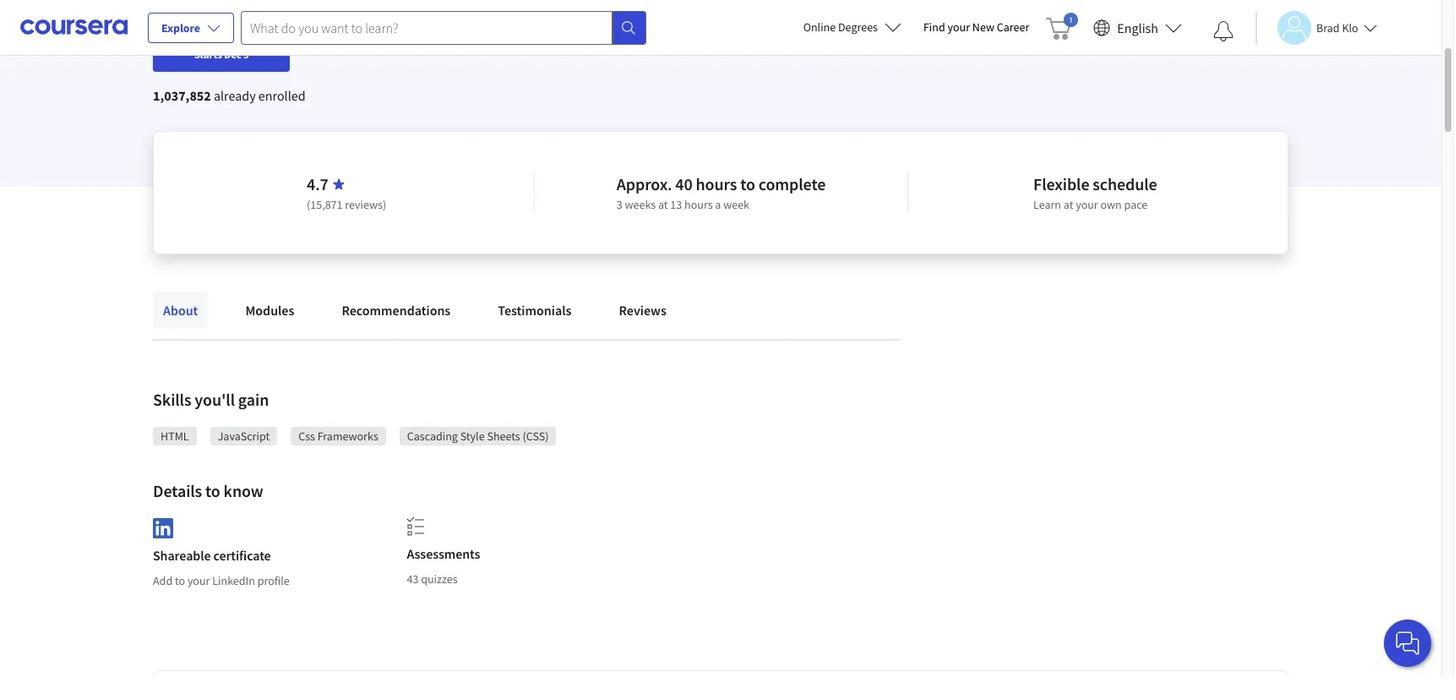 Task type: locate. For each thing, give the bounding box(es) containing it.
available
[[370, 37, 415, 52]]

plus
[[1191, 2, 1212, 17]]

show notifications image
[[1214, 21, 1234, 41]]

flexible
[[1034, 173, 1090, 194]]

modules link
[[235, 292, 305, 329]]

2 horizontal spatial your
[[1076, 197, 1099, 212]]

aid
[[352, 37, 367, 52]]

13
[[671, 197, 682, 212]]

to
[[741, 173, 756, 194], [205, 480, 220, 501], [175, 573, 185, 588]]

(15,871
[[307, 197, 343, 212]]

2 horizontal spatial to
[[741, 173, 756, 194]]

at left 13
[[658, 197, 668, 212]]

(css)
[[523, 429, 549, 444]]

add
[[153, 573, 173, 588]]

css
[[298, 429, 315, 444]]

at right learn
[[1064, 197, 1074, 212]]

43 quizzes
[[407, 571, 458, 587]]

coursera plus image
[[1034, 4, 1071, 17]]

2 vertical spatial your
[[188, 573, 210, 588]]

cascading style sheets (css)
[[407, 429, 549, 444]]

1 horizontal spatial your
[[948, 19, 970, 35]]

know
[[224, 480, 263, 501]]

4.7
[[307, 173, 329, 194]]

your
[[948, 19, 970, 35], [1076, 197, 1099, 212], [188, 573, 210, 588]]

to inside approx. 40 hours to complete 3 weeks at 13 hours a week
[[741, 173, 756, 194]]

enroll for free starts dec 5
[[180, 29, 263, 61]]

hours up a
[[696, 173, 737, 194]]

find
[[924, 19, 946, 35]]

to for your
[[175, 573, 185, 588]]

40
[[676, 173, 693, 194]]

0 vertical spatial hours
[[696, 173, 737, 194]]

included with coursera plus
[[1074, 2, 1212, 17]]

your right the find
[[948, 19, 970, 35]]

starts
[[194, 47, 222, 61]]

at inside flexible schedule learn at your own pace
[[1064, 197, 1074, 212]]

(15,871 reviews)
[[307, 197, 386, 212]]

0 horizontal spatial to
[[175, 573, 185, 588]]

recommendations link
[[332, 292, 461, 329]]

1 horizontal spatial to
[[205, 480, 220, 501]]

your left "own"
[[1076, 197, 1099, 212]]

own
[[1101, 197, 1122, 212]]

a
[[715, 197, 721, 212]]

0 horizontal spatial your
[[188, 573, 210, 588]]

new
[[973, 19, 995, 35]]

with
[[1120, 2, 1142, 17]]

hours left a
[[685, 197, 713, 212]]

1 vertical spatial hours
[[685, 197, 713, 212]]

reviews)
[[345, 197, 386, 212]]

find your new career
[[924, 19, 1030, 35]]

skills
[[153, 389, 191, 410]]

1 vertical spatial your
[[1076, 197, 1099, 212]]

testimonials link
[[488, 292, 582, 329]]

klo
[[1343, 20, 1359, 35]]

0 vertical spatial to
[[741, 173, 756, 194]]

testimonials
[[498, 302, 572, 319]]

2 at from the left
[[1064, 197, 1074, 212]]

online
[[803, 19, 836, 35]]

week
[[724, 197, 750, 212]]

online degrees
[[803, 19, 878, 35]]

degrees
[[838, 19, 878, 35]]

learn
[[1034, 197, 1062, 212]]

you'll
[[195, 389, 235, 410]]

shareable
[[153, 547, 211, 564]]

details to know
[[153, 480, 263, 501]]

to up week
[[741, 173, 756, 194]]

find your new career link
[[915, 17, 1038, 38]]

online degrees button
[[790, 8, 915, 46]]

at
[[658, 197, 668, 212], [1064, 197, 1074, 212]]

to for know
[[205, 480, 220, 501]]

0 horizontal spatial at
[[658, 197, 668, 212]]

43
[[407, 571, 419, 587]]

1 at from the left
[[658, 197, 668, 212]]

brad klo
[[1317, 20, 1359, 35]]

coursera
[[1144, 2, 1189, 17]]

1 horizontal spatial at
[[1064, 197, 1074, 212]]

to right "add"
[[175, 573, 185, 588]]

None search field
[[241, 11, 647, 44]]

skills you'll gain
[[153, 389, 269, 410]]

2 vertical spatial to
[[175, 573, 185, 588]]

included
[[1074, 2, 1118, 17]]

style
[[460, 429, 485, 444]]

schedule
[[1093, 173, 1158, 194]]

your down "shareable certificate"
[[188, 573, 210, 588]]

to left know
[[205, 480, 220, 501]]

3
[[617, 197, 623, 212]]

english button
[[1087, 0, 1189, 55]]

about link
[[153, 292, 208, 329]]

5
[[244, 47, 249, 61]]

weeks
[[625, 197, 656, 212]]

hours
[[696, 173, 737, 194], [685, 197, 713, 212]]

free
[[238, 29, 263, 46]]

enroll
[[180, 29, 215, 46]]

1 vertical spatial to
[[205, 480, 220, 501]]

details
[[153, 480, 202, 501]]



Task type: vqa. For each thing, say whether or not it's contained in the screenshot.
topmost The This
no



Task type: describe. For each thing, give the bounding box(es) containing it.
for
[[218, 29, 235, 46]]

add to your linkedin profile
[[153, 573, 290, 588]]

financial aid available
[[304, 37, 415, 52]]

english
[[1118, 19, 1159, 36]]

already
[[214, 87, 256, 104]]

flexible schedule learn at your own pace
[[1034, 173, 1158, 212]]

your inside flexible schedule learn at your own pace
[[1076, 197, 1099, 212]]

about
[[163, 302, 198, 319]]

financial aid available button
[[304, 37, 415, 52]]

assessments
[[407, 545, 480, 562]]

quizzes
[[421, 571, 458, 587]]

modules
[[245, 302, 294, 319]]

certificate
[[213, 547, 271, 564]]

1,037,852
[[153, 87, 211, 104]]

reviews link
[[609, 292, 677, 329]]

approx. 40 hours to complete 3 weeks at 13 hours a week
[[617, 173, 826, 212]]

dec
[[224, 47, 241, 61]]

shopping cart: 1 item image
[[1047, 13, 1079, 40]]

frameworks
[[318, 429, 378, 444]]

javascript
[[218, 429, 270, 444]]

0 vertical spatial your
[[948, 19, 970, 35]]

brad klo button
[[1256, 11, 1377, 44]]

recommendations
[[342, 302, 451, 319]]

coursera image
[[20, 14, 128, 41]]

profile
[[258, 573, 290, 588]]

brad
[[1317, 20, 1340, 35]]

complete
[[759, 173, 826, 194]]

reviews
[[619, 302, 667, 319]]

career
[[997, 19, 1030, 35]]

included with coursera plus link
[[1074, 1, 1212, 18]]

gain
[[238, 389, 269, 410]]

1,037,852 already enrolled
[[153, 87, 306, 104]]

cascading
[[407, 429, 458, 444]]

chat with us image
[[1395, 630, 1422, 657]]

linkedin
[[212, 573, 255, 588]]

explore button
[[148, 13, 234, 43]]

css frameworks
[[298, 429, 378, 444]]

explore
[[161, 20, 200, 35]]

pace
[[1125, 197, 1148, 212]]

financial
[[304, 37, 349, 52]]

enrolled
[[258, 87, 306, 104]]

shareable certificate
[[153, 547, 271, 564]]

html
[[161, 429, 189, 444]]

approx.
[[617, 173, 672, 194]]

What do you want to learn? text field
[[241, 11, 613, 44]]

sheets
[[487, 429, 520, 444]]

at inside approx. 40 hours to complete 3 weeks at 13 hours a week
[[658, 197, 668, 212]]



